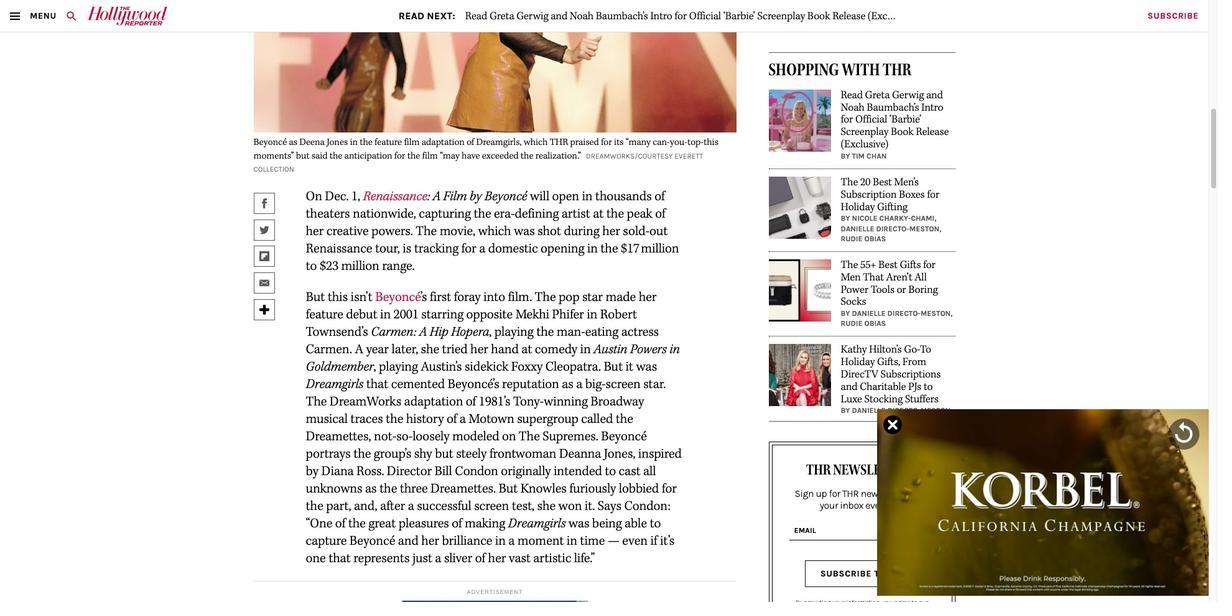 Task type: describe. For each thing, give the bounding box(es) containing it.
feature inside the 's first foray into film. the pop star made her feature debut in 2001 starring opposite mekhi phifer in robert townsend's
[[306, 307, 343, 323]]

kathy hilton's go-to holiday gifts, from directv subscriptions and charitable pjs to luxe stocking stuffers by danielle directo-meston
[[841, 343, 951, 415]]

stuffers
[[906, 393, 939, 406]]

during
[[564, 223, 600, 240]]

dreamgirls,
[[476, 136, 522, 148]]

traces
[[351, 411, 383, 428]]

top-
[[688, 136, 704, 148]]

won
[[559, 499, 582, 515]]

beyoncé as deena jones in the feature film adaptation of dreamgirls, which thr praised for its "many can-you-top-this moments" but said the anticipation for the film "may have exceeded the realization."
[[254, 136, 719, 162]]

it's
[[661, 533, 675, 550]]

shopping
[[769, 60, 840, 80]]

holiday inside kathy hilton's go-to holiday gifts, from directv subscriptions and charitable pjs to luxe stocking stuffers by danielle directo-meston
[[841, 356, 875, 369]]

not-
[[374, 429, 397, 445]]

artistic
[[534, 551, 572, 567]]

will
[[530, 189, 550, 205]]

's
[[421, 289, 427, 306]]

but inside that cemented beyoncé's reputation as a big-screen star. the dreamworks adaptation of 1981's tony-winning broadway musical traces the history of a motown supergroup called the dreamettes, not-so-loosely modeled on the supremes. beyoncé portrays the group's shy but steely frontwoman deanna jones, inspired by diana ross. director bill condon originally intended to cast all unknowns as the three dreamettes. but knowles furiously lobbied for the part, and, after a successful screen test, she won it. says condon: "one of the great pleasures of making
[[435, 446, 454, 462]]

newsletters
[[834, 461, 918, 479]]

her inside , playing the man-eating actress carmen. a year later, she tried her hand at comedy in
[[471, 342, 489, 358]]

0 vertical spatial read greta gerwig and noah baumbach's intro for official 'barbie' screenplay book release (exclusive) link
[[465, 9, 916, 23]]

directo- inside the 20 best men's subscription boxes for holiday gifting by nicole charky-chami , danielle directo-meston , rudie obias
[[877, 224, 910, 233]]

1 vertical spatial screen
[[474, 499, 509, 515]]

starring
[[422, 307, 464, 323]]

which inside will open in thousands of theaters nationwide, capturing the era-defining artist at the peak of her creative powers. the movie, which was shot during her sold-out renaissance tour, is tracking for a domestic opening in the $17 million to $23 million range.
[[478, 223, 511, 240]]

everdure cube portable charcoal grill and mvmt bracelet image
[[769, 260, 831, 322]]

a down three
[[408, 499, 414, 515]]

1 horizontal spatial film
[[422, 150, 438, 162]]

actress
[[622, 324, 659, 340]]

socks
[[841, 295, 867, 309]]

chami
[[912, 214, 935, 223]]

danielle inside kathy hilton's go-to holiday gifts, from directv subscriptions and charitable pjs to luxe stocking stuffers by danielle directo-meston
[[853, 407, 886, 415]]

for inside will open in thousands of theaters nationwide, capturing the era-defining artist at the peak of her creative powers. the movie, which was shot during her sold-out renaissance tour, is tracking for a domestic opening in the $17 million to $23 million range.
[[462, 241, 477, 257]]

, inside , playing the man-eating actress carmen. a year later, she tried her hand at comedy in
[[489, 324, 492, 340]]

by inside "the 55+ best gifts for men that aren't all power tools or boring socks by danielle directo-meston , rudie obias"
[[841, 309, 851, 318]]

by inside that cemented beyoncé's reputation as a big-screen star. the dreamworks adaptation of 1981's tony-winning broadway musical traces the history of a motown supergroup called the dreamettes, not-so-loosely modeled on the supremes. beyoncé portrays the group's shy but steely frontwoman deanna jones, inspired by diana ross. director bill condon originally intended to cast all unknowns as the three dreamettes. but knowles furiously lobbied for the part, and, after a successful screen test, she won it. says condon: "one of the great pleasures of making
[[306, 464, 319, 480]]

renaissance inside will open in thousands of theaters nationwide, capturing the era-defining artist at the peak of her creative powers. the movie, which was shot during her sold-out renaissance tour, is tracking for a domestic opening in the $17 million to $23 million range.
[[306, 241, 372, 257]]

the left era-
[[474, 206, 492, 222]]

0 vertical spatial danielle directo-meston link
[[841, 224, 940, 233]]

boxes
[[899, 188, 925, 202]]

(exclusive) for read greta gerwig and noah baumbach's intro for official 'barbie' screenplay book release (exclusive) by tim chan
[[841, 138, 889, 151]]

by inside the 20 best men's subscription boxes for holiday gifting by nicole charky-chami , danielle directo-meston , rudie obias
[[841, 214, 851, 223]]

theaters
[[306, 206, 350, 222]]

holiday inside the 20 best men's subscription boxes for holiday gifting by nicole charky-chami , danielle directo-meston , rudie obias
[[841, 200, 875, 214]]

of inside was being able to capture beyoncé and her brilliance in a moment in time — even if it's one that represents just a sliver of her vast artistic life."
[[475, 551, 486, 567]]

, inside "the 55+ best gifts for men that aren't all power tools or boring socks by danielle directo-meston , rudie obias"
[[951, 309, 953, 318]]

a left big-
[[577, 377, 583, 393]]

beyoncé inside was being able to capture beyoncé and her brilliance in a moment in time — even if it's one that represents just a sliver of her vast artistic life."
[[350, 533, 395, 550]]

a right just
[[435, 551, 442, 567]]

at inside , playing the man-eating actress carmen. a year later, she tried her hand at comedy in
[[522, 342, 532, 358]]

the 20 best men's subscription boxes for holiday gifting link
[[841, 175, 940, 214]]

charitable
[[860, 380, 907, 394]]

dreamgirls inside , playing austin's sidekick foxxy cleopatra. but it was dreamgirls
[[306, 377, 364, 393]]

a up modeled
[[460, 411, 466, 428]]

with
[[842, 60, 881, 80]]

:
[[428, 189, 430, 205]]

tim
[[853, 152, 865, 160]]

sign
[[795, 488, 814, 500]]

1 vertical spatial advertisement region
[[402, 600, 589, 603]]

boring
[[909, 283, 939, 297]]

adaptation inside that cemented beyoncé's reputation as a big-screen star. the dreamworks adaptation of 1981's tony-winning broadway musical traces the history of a motown supergroup called the dreamettes, not-so-loosely modeled on the supremes. beyoncé portrays the group's shy but steely frontwoman deanna jones, inspired by diana ross. director bill condon originally intended to cast all unknowns as the three dreamettes. but knowles furiously lobbied for the part, and, after a successful screen test, she won it. says condon: "one of the great pleasures of making
[[404, 394, 463, 410]]

a up vast
[[509, 533, 515, 550]]

jones,
[[604, 446, 636, 462]]

2 horizontal spatial a
[[433, 189, 441, 205]]

in down star at left
[[587, 307, 598, 323]]

in up artist
[[582, 189, 593, 205]]

tim chan link
[[853, 152, 887, 160]]

gerwig for read greta gerwig and noah baumbach's intro for official 'barbie' screenplay book release (exclusive)
[[517, 9, 549, 23]]

feature inside beyoncé as deena jones in the feature film adaptation of dreamgirls, which thr praised for its "many can-you-top-this moments" but said the anticipation for the film "may have exceeded the realization."
[[375, 136, 402, 148]]

the up "one
[[306, 499, 323, 515]]

meston inside the 20 best men's subscription boxes for holiday gifting by nicole charky-chami , danielle directo-meston , rudie obias
[[910, 224, 940, 233]]

nicole
[[853, 214, 878, 223]]

able
[[625, 516, 647, 532]]

foxxy
[[512, 359, 543, 375]]

the down broadway
[[616, 411, 634, 428]]

2 horizontal spatial as
[[562, 377, 574, 393]]

best for gifts
[[879, 258, 898, 272]]

that
[[863, 271, 885, 284]]

big-
[[586, 377, 606, 393]]

thr right with
[[883, 60, 912, 80]]

buy barbie screenplay image
[[769, 89, 831, 152]]

beyoncé inside beyoncé as deena jones in the feature film adaptation of dreamgirls, which thr praised for its "many can-you-top-this moments" but said the anticipation for the film "may have exceeded the realization."
[[254, 136, 287, 148]]

the left "may
[[408, 150, 420, 162]]

subscribe today
[[821, 569, 904, 579]]

it.
[[585, 499, 595, 515]]

the down jones
[[330, 150, 343, 162]]

rudie inside "the 55+ best gifts for men that aren't all power tools or boring socks by danielle directo-meston , rudie obias"
[[841, 320, 863, 328]]

aren't
[[887, 271, 913, 284]]

kyle richards, kathy hilton and kim richards at directv celebrates christmas at kathy's image
[[769, 345, 831, 407]]

austin powers in goldmember
[[306, 342, 680, 375]]

tracking
[[414, 241, 459, 257]]

subscribe link
[[1148, 11, 1200, 21]]

the 20 best men's subscription boxes for holiday gifting by nicole charky-chami , danielle directo-meston , rudie obias
[[841, 175, 942, 243]]

winning
[[544, 394, 588, 410]]

0 vertical spatial advertisement region
[[769, 0, 956, 30]]

at inside will open in thousands of theaters nationwide, capturing the era-defining artist at the peak of her creative powers. the movie, which was shot during her sold-out renaissance tour, is tracking for a domestic opening in the $17 million to $23 million range.
[[593, 206, 604, 222]]

read next:
[[399, 10, 456, 22]]

the inside "the 55+ best gifts for men that aren't all power tools or boring socks by danielle directo-meston , rudie obias"
[[841, 258, 859, 272]]

subscribe for subscribe today
[[821, 569, 872, 579]]

, inside , playing austin's sidekick foxxy cleopatra. but it was dreamgirls
[[374, 359, 376, 375]]

obias inside the 20 best men's subscription boxes for holiday gifting by nicole charky-chami , danielle directo-meston , rudie obias
[[865, 234, 887, 243]]

cast
[[619, 464, 641, 480]]

subscriptions
[[881, 368, 941, 382]]

was inside was being able to capture beyoncé and her brilliance in a moment in time — even if it's one that represents just a sliver of her vast artistic life."
[[569, 516, 590, 532]]

the up musical
[[306, 394, 327, 410]]

a inside will open in thousands of theaters nationwide, capturing the era-defining artist at the peak of her creative powers. the movie, which was shot during her sold-out renaissance tour, is tracking for a domestic opening in the $17 million to $23 million range.
[[479, 241, 486, 257]]

subscribe for subscribe link
[[1148, 11, 1200, 21]]

austin's
[[421, 359, 462, 375]]

film.
[[508, 289, 532, 306]]

thr up up on the bottom right of page
[[807, 461, 831, 479]]

and inside was being able to capture beyoncé and her brilliance in a moment in time — even if it's one that represents just a sliver of her vast artistic life."
[[398, 533, 419, 550]]

news
[[861, 488, 884, 500]]

inbox
[[841, 500, 864, 511]]

"many
[[626, 136, 651, 148]]

phifer
[[552, 307, 584, 323]]

which inside beyoncé as deena jones in the feature film adaptation of dreamgirls, which thr praised for its "many can-you-top-this moments" but said the anticipation for the film "may have exceeded the realization."
[[524, 136, 548, 148]]

jones
[[327, 136, 348, 148]]

to inside was being able to capture beyoncé and her brilliance in a moment in time — even if it's one that represents just a sliver of her vast artistic life."
[[650, 516, 661, 532]]

best for men's
[[873, 175, 892, 189]]

dreamgirls image
[[254, 0, 737, 133]]

sidekick
[[465, 359, 509, 375]]

the left $17 million
[[601, 241, 618, 257]]

noah for read greta gerwig and noah baumbach's intro for official 'barbie' screenplay book release (exclusive) by tim chan
[[841, 101, 865, 114]]

0 vertical spatial screen
[[606, 377, 641, 393]]

screenplay for read greta gerwig and noah baumbach's intro for official 'barbie' screenplay book release (exclusive) by tim chan
[[841, 125, 889, 139]]

day
[[890, 500, 905, 511]]

for inside sign up for thr news straight to your inbox every day
[[829, 488, 841, 500]]

playing for austin's
[[379, 359, 418, 375]]

the up the anticipation
[[360, 136, 373, 148]]

of inside beyoncé as deena jones in the feature film adaptation of dreamgirls, which thr praised for its "many can-you-top-this moments" but said the anticipation for the film "may have exceeded the realization."
[[467, 136, 474, 148]]

beyoncé link
[[375, 289, 421, 306]]

dreamettes.
[[431, 481, 496, 497]]

all
[[915, 271, 927, 284]]

to inside sign up for thr news straight to your inbox every day
[[921, 488, 930, 500]]

movie,
[[440, 223, 476, 240]]

, playing the man-eating actress carmen. a year later, she tried her hand at comedy in
[[306, 324, 659, 358]]

in inside beyoncé as deena jones in the feature film adaptation of dreamgirls, which thr praised for its "many can-you-top-this moments" but said the anticipation for the film "may have exceeded the realization."
[[350, 136, 358, 148]]

the up ross.
[[354, 446, 371, 462]]

sliver
[[444, 551, 473, 567]]

the 55+ best gifts for men that aren't all power tools or boring socks link
[[841, 258, 939, 309]]

motown
[[469, 411, 515, 428]]

meston inside kathy hilton's go-to holiday gifts, from directv subscriptions and charitable pjs to luxe stocking stuffers by danielle directo-meston
[[921, 407, 951, 415]]

1 vertical spatial a
[[419, 324, 427, 340]]

foray
[[454, 289, 481, 306]]

her left sold-
[[603, 223, 621, 240]]

history
[[406, 411, 444, 428]]

the up frontwoman
[[519, 429, 540, 445]]

's first foray into film. the pop star made her feature debut in 2001 starring opposite mekhi phifer in robert townsend's
[[306, 289, 657, 340]]

comedy
[[535, 342, 578, 358]]

to inside will open in thousands of theaters nationwide, capturing the era-defining artist at the peak of her creative powers. the movie, which was shot during her sold-out renaissance tour, is tracking for a domestic opening in the $17 million to $23 million range.
[[306, 258, 317, 274]]

powers
[[630, 342, 667, 358]]

renaissance link
[[363, 189, 428, 205]]

shot
[[538, 223, 561, 240]]

charky-
[[880, 214, 912, 223]]

1 rudie obias link from the top
[[841, 234, 887, 243]]

opposite
[[467, 307, 513, 323]]

0 horizontal spatial film
[[404, 136, 420, 148]]

sold-
[[623, 223, 650, 240]]

and inside kathy hilton's go-to holiday gifts, from directv subscriptions and charitable pjs to luxe stocking stuffers by danielle directo-meston
[[841, 380, 858, 394]]

0 vertical spatial renaissance
[[363, 189, 428, 205]]

for inside the 20 best men's subscription boxes for holiday gifting by nicole charky-chami , danielle directo-meston , rudie obias
[[928, 188, 940, 202]]

her down theaters
[[306, 223, 324, 240]]

her left vast
[[488, 551, 506, 567]]

cemented
[[391, 377, 445, 393]]

baumbach's for read greta gerwig and noah baumbach's intro for official 'barbie' screenplay book release (exclusive)
[[596, 9, 648, 23]]

read inside 'read greta gerwig and noah baumbach's intro for official 'barbie' screenplay book release (exclusive) by tim chan'
[[841, 88, 863, 102]]

by inside kathy hilton's go-to holiday gifts, from directv subscriptions and charitable pjs to luxe stocking stuffers by danielle directo-meston
[[841, 407, 851, 415]]

read greta gerwig and noah baumbach's intro for official 'barbie' screenplay book release (exclusive) by tim chan
[[841, 88, 949, 160]]

dreamworks/courtesy everett collection
[[254, 152, 704, 174]]

as inside beyoncé as deena jones in the feature film adaptation of dreamgirls, which thr praised for its "many can-you-top-this moments" but said the anticipation for the film "may have exceeded the realization."
[[289, 136, 298, 148]]

capturing
[[419, 206, 471, 222]]

hopera
[[451, 324, 489, 340]]

range.
[[382, 258, 415, 274]]

danielle directo-meston link for best
[[853, 309, 951, 318]]

it
[[626, 359, 634, 375]]

creative
[[327, 223, 369, 240]]

every
[[866, 500, 888, 511]]

supergroup
[[517, 411, 579, 428]]

her inside the 's first foray into film. the pop star made her feature debut in 2001 starring opposite mekhi phifer in robert townsend's
[[639, 289, 657, 306]]

kathy hilton's go-to holiday gifts, from directv subscriptions and charitable pjs to luxe stocking stuffers link
[[841, 343, 941, 406]]

1 vertical spatial dreamgirls
[[508, 516, 566, 532]]

was being able to capture beyoncé and her brilliance in a moment in time — even if it's one that represents just a sliver of her vast artistic life."
[[306, 516, 675, 567]]

"one
[[306, 516, 333, 532]]

opening
[[541, 241, 585, 257]]

vast
[[509, 551, 531, 567]]



Task type: locate. For each thing, give the bounding box(es) containing it.
thr inside beyoncé as deena jones in the feature film adaptation of dreamgirls, which thr praised for its "many can-you-top-this moments" but said the anticipation for the film "may have exceeded the realization."
[[550, 136, 568, 148]]

carmen.
[[306, 342, 352, 358]]

release for read greta gerwig and noah baumbach's intro for official 'barbie' screenplay book release (exclusive)
[[833, 9, 866, 23]]

the right exceeded at the left of the page
[[521, 150, 534, 162]]

which down era-
[[478, 223, 511, 240]]

book
[[808, 9, 831, 23], [891, 125, 914, 139]]

this inside beyoncé as deena jones in the feature film adaptation of dreamgirls, which thr praised for its "many can-you-top-this moments" but said the anticipation for the film "may have exceeded the realization."
[[704, 136, 719, 148]]

1 vertical spatial best
[[879, 258, 898, 272]]

1 holiday from the top
[[841, 200, 875, 214]]

to up if
[[650, 516, 661, 532]]

screenplay up shopping
[[758, 9, 806, 23]]

read
[[465, 9, 488, 23], [399, 10, 425, 22], [841, 88, 863, 102]]

feature up the anticipation
[[375, 136, 402, 148]]

1 obias from the top
[[865, 234, 887, 243]]

book for read greta gerwig and noah baumbach's intro for official 'barbie' screenplay book release (exclusive) by tim chan
[[891, 125, 914, 139]]

0 horizontal spatial playing
[[379, 359, 418, 375]]

as down ross.
[[365, 481, 377, 497]]

but inside that cemented beyoncé's reputation as a big-screen star. the dreamworks adaptation of 1981's tony-winning broadway musical traces the history of a motown supergroup called the dreamettes, not-so-loosely modeled on the supremes. beyoncé portrays the group's shy but steely frontwoman deanna jones, inspired by diana ross. director bill condon originally intended to cast all unknowns as the three dreamettes. but knowles furiously lobbied for the part, and, after a successful screen test, she won it. says condon: "one of the great pleasures of making
[[499, 481, 518, 497]]

0 horizontal spatial that
[[329, 551, 351, 567]]

at right artist
[[593, 206, 604, 222]]

you-
[[670, 136, 688, 148]]

intro for read greta gerwig and noah baumbach's intro for official 'barbie' screenplay book release (exclusive) by tim chan
[[922, 101, 944, 114]]

1 vertical spatial rudie obias link
[[841, 320, 887, 328]]

million
[[341, 258, 380, 274]]

0 horizontal spatial release
[[833, 9, 866, 23]]

1 horizontal spatial this
[[704, 136, 719, 148]]

out
[[650, 223, 668, 240]]

best right "20"
[[873, 175, 892, 189]]

her right made
[[639, 289, 657, 306]]

greta for read greta gerwig and noah baumbach's intro for official 'barbie' screenplay book release (exclusive)
[[490, 9, 515, 23]]

steely
[[456, 446, 487, 462]]

renaissance up nationwide,
[[363, 189, 428, 205]]

1 horizontal spatial gerwig
[[893, 88, 925, 102]]

by
[[841, 152, 851, 160], [841, 214, 851, 223], [841, 309, 851, 318], [841, 407, 851, 415]]

advertisement region up with
[[769, 0, 956, 30]]

meston down the chami
[[910, 224, 940, 233]]

by right film
[[470, 189, 482, 205]]

power
[[841, 283, 869, 297]]

1 horizontal spatial playing
[[495, 324, 534, 340]]

0 vertical spatial that
[[366, 377, 389, 393]]

screenplay up tim chan 'link'
[[841, 125, 889, 139]]

the down and,
[[348, 516, 366, 532]]

and
[[551, 9, 568, 23], [927, 88, 944, 102], [841, 380, 858, 394], [398, 533, 419, 550]]

1 vertical spatial obias
[[865, 320, 887, 328]]

1 vertical spatial subscribe
[[821, 569, 872, 579]]

book inside 'read greta gerwig and noah baumbach's intro for official 'barbie' screenplay book release (exclusive) by tim chan'
[[891, 125, 914, 139]]

gerwig inside 'read greta gerwig and noah baumbach's intro for official 'barbie' screenplay book release (exclusive) by tim chan'
[[893, 88, 925, 102]]

subscribe
[[1148, 11, 1200, 21], [821, 569, 872, 579]]

subscribe inside button
[[821, 569, 872, 579]]

the up tracking
[[416, 223, 437, 240]]

dreamworks
[[330, 394, 402, 410]]

screenplay for read greta gerwig and noah baumbach's intro for official 'barbie' screenplay book release (exclusive)
[[758, 9, 806, 23]]

0 vertical spatial book
[[808, 9, 831, 23]]

0 vertical spatial screenplay
[[758, 9, 806, 23]]

greta right next:
[[490, 9, 515, 23]]

1 vertical spatial rudie
[[841, 320, 863, 328]]

the inside , playing the man-eating actress carmen. a year later, she tried her hand at comedy in
[[537, 324, 554, 340]]

the
[[841, 175, 859, 189], [416, 223, 437, 240], [841, 258, 859, 272], [535, 289, 556, 306], [306, 394, 327, 410], [519, 429, 540, 445]]

directo- inside kathy hilton's go-to holiday gifts, from directv subscriptions and charitable pjs to luxe stocking stuffers by danielle directo-meston
[[888, 407, 921, 415]]

thr left news
[[843, 488, 859, 500]]

the down thousands
[[607, 206, 624, 222]]

, playing austin's sidekick foxxy cleopatra. but it was dreamgirls
[[306, 359, 657, 393]]

danielle directo-meston link for go-
[[853, 407, 951, 415]]

playing for the
[[495, 324, 534, 340]]

0 horizontal spatial was
[[514, 223, 535, 240]]

0 vertical spatial a
[[433, 189, 441, 205]]

menu
[[30, 11, 57, 21]]

she down "carmen: a hip hopera"
[[421, 342, 440, 358]]

defining
[[515, 206, 559, 222]]

by inside 'read greta gerwig and noah baumbach's intro for official 'barbie' screenplay book release (exclusive) by tim chan'
[[841, 152, 851, 160]]

but inside , playing austin's sidekick foxxy cleopatra. but it was dreamgirls
[[604, 359, 623, 375]]

release for read greta gerwig and noah baumbach's intro for official 'barbie' screenplay book release (exclusive) by tim chan
[[916, 125, 949, 139]]

in down "making"
[[495, 533, 506, 550]]

shopping with thr
[[769, 60, 912, 80]]

(exclusive) inside 'read greta gerwig and noah baumbach's intro for official 'barbie' screenplay book release (exclusive) by tim chan'
[[841, 138, 889, 151]]

2 vertical spatial a
[[355, 342, 363, 358]]

beyoncé inside that cemented beyoncé's reputation as a big-screen star. the dreamworks adaptation of 1981's tony-winning broadway musical traces the history of a motown supergroup called the dreamettes, not-so-loosely modeled on the supremes. beyoncé portrays the group's shy but steely frontwoman deanna jones, inspired by diana ross. director bill condon originally intended to cast all unknowns as the three dreamettes. but knowles furiously lobbied for the part, and, after a successful screen test, she won it. says condon: "one of the great pleasures of making
[[601, 429, 647, 445]]

tools
[[871, 283, 895, 297]]

release inside 'read greta gerwig and noah baumbach's intro for official 'barbie' screenplay book release (exclusive) by tim chan'
[[916, 125, 949, 139]]

meston down stuffers
[[921, 407, 951, 415]]

carmen: a hip hopera
[[368, 324, 489, 340]]

$23
[[320, 258, 339, 274]]

film
[[443, 189, 467, 205]]

0 horizontal spatial this
[[328, 289, 348, 306]]

playing up hand
[[495, 324, 534, 340]]

(exclusive) up tim chan 'link'
[[841, 138, 889, 151]]

0 horizontal spatial as
[[289, 136, 298, 148]]

best inside "the 55+ best gifts for men that aren't all power tools or boring socks by danielle directo-meston , rudie obias"
[[879, 258, 898, 272]]

1 vertical spatial (exclusive)
[[841, 138, 889, 151]]

0 vertical spatial but
[[296, 150, 310, 162]]

1 vertical spatial this
[[328, 289, 348, 306]]

lobbied
[[619, 481, 659, 497]]

holiday left gifts,
[[841, 356, 875, 369]]

danielle inside "the 55+ best gifts for men that aren't all power tools or boring socks by danielle directo-meston , rudie obias"
[[853, 309, 886, 318]]

condon
[[455, 464, 498, 480]]

1 rudie from the top
[[841, 234, 863, 243]]

0 vertical spatial film
[[404, 136, 420, 148]]

mekhi
[[516, 307, 550, 323]]

the inside will open in thousands of theaters nationwide, capturing the era-defining artist at the peak of her creative powers. the movie, which was shot during her sold-out renaissance tour, is tracking for a domestic opening in the $17 million to $23 million range.
[[416, 223, 437, 240]]

2 vertical spatial meston
[[921, 407, 951, 415]]

on dec. 1, renaissance : a film by beyoncé
[[306, 189, 527, 205]]

luxe
[[841, 393, 863, 406]]

open
[[552, 189, 579, 205]]

book up shopping
[[808, 9, 831, 23]]

2 vertical spatial but
[[499, 481, 518, 497]]

0 vertical spatial greta
[[490, 9, 515, 23]]

'barbie' for read greta gerwig and noah baumbach's intro for official 'barbie' screenplay book release (exclusive) by tim chan
[[890, 113, 922, 127]]

0 horizontal spatial feature
[[306, 307, 343, 323]]

the left "20"
[[841, 175, 859, 189]]

beyoncé up 2001
[[375, 289, 421, 306]]

stocking
[[865, 393, 903, 406]]

danielle inside the 20 best men's subscription boxes for holiday gifting by nicole charky-chami , danielle directo-meston , rudie obias
[[841, 224, 875, 233]]

thr up realization."
[[550, 136, 568, 148]]

dreamgirls up moment
[[508, 516, 566, 532]]

film up on dec. 1, renaissance : a film by beyoncé
[[404, 136, 420, 148]]

1 horizontal spatial but
[[499, 481, 518, 497]]

2 vertical spatial as
[[365, 481, 377, 497]]

1 horizontal spatial as
[[365, 481, 377, 497]]

a left hip
[[419, 324, 427, 340]]

renaissance
[[363, 189, 428, 205], [306, 241, 372, 257]]

1 vertical spatial intro
[[922, 101, 944, 114]]

deena
[[300, 136, 325, 148]]

best
[[873, 175, 892, 189], [879, 258, 898, 272]]

1 horizontal spatial screen
[[606, 377, 641, 393]]

into
[[484, 289, 505, 306]]

the inside the 's first foray into film. the pop star made her feature debut in 2001 starring opposite mekhi phifer in robert townsend's
[[535, 289, 556, 306]]

greta for read greta gerwig and noah baumbach's intro for official 'barbie' screenplay book release (exclusive) by tim chan
[[866, 88, 890, 102]]

0 vertical spatial danielle
[[841, 224, 875, 233]]

0 horizontal spatial by
[[306, 464, 319, 480]]

1 horizontal spatial that
[[366, 377, 389, 393]]

holiday up nicole
[[841, 200, 875, 214]]

0 horizontal spatial read
[[399, 10, 425, 22]]

to inside kathy hilton's go-to holiday gifts, from directv subscriptions and charitable pjs to luxe stocking stuffers by danielle directo-meston
[[924, 380, 933, 394]]

even
[[623, 533, 648, 550]]

she inside that cemented beyoncé's reputation as a big-screen star. the dreamworks adaptation of 1981's tony-winning broadway musical traces the history of a motown supergroup called the dreamettes, not-so-loosely modeled on the supremes. beyoncé portrays the group's shy but steely frontwoman deanna jones, inspired by diana ross. director bill condon originally intended to cast all unknowns as the three dreamettes. but knowles furiously lobbied for the part, and, after a successful screen test, she won it. says condon: "one of the great pleasures of making
[[538, 499, 556, 515]]

represents
[[354, 551, 410, 567]]

for
[[675, 9, 687, 23], [841, 113, 854, 127], [601, 136, 612, 148], [395, 150, 406, 162], [928, 188, 940, 202], [462, 241, 477, 257], [924, 258, 936, 272], [662, 481, 677, 497], [829, 488, 841, 500]]

55+
[[861, 258, 877, 272]]

1 vertical spatial official
[[856, 113, 888, 127]]

0 horizontal spatial greta
[[490, 9, 515, 23]]

danielle down nicole
[[841, 224, 875, 233]]

thr inside sign up for thr news straight to your inbox every day
[[843, 488, 859, 500]]

dec.
[[325, 189, 349, 205]]

greta down with
[[866, 88, 890, 102]]

was right it
[[636, 359, 657, 375]]

4 by from the top
[[841, 407, 851, 415]]

1 horizontal spatial she
[[538, 499, 556, 515]]

three
[[400, 481, 428, 497]]

isn't
[[351, 289, 373, 306]]

1 horizontal spatial intro
[[922, 101, 944, 114]]

collection
[[254, 165, 294, 174]]

0 vertical spatial at
[[593, 206, 604, 222]]

2 horizontal spatial but
[[604, 359, 623, 375]]

1 horizontal spatial noah
[[841, 101, 865, 114]]

1 vertical spatial directo-
[[888, 309, 921, 318]]

hip
[[430, 324, 449, 340]]

gerwig for read greta gerwig and noah baumbach's intro for official 'barbie' screenplay book release (exclusive) by tim chan
[[893, 88, 925, 102]]

0 vertical spatial as
[[289, 136, 298, 148]]

a right :
[[433, 189, 441, 205]]

but up test,
[[499, 481, 518, 497]]

but down deena
[[296, 150, 310, 162]]

but inside beyoncé as deena jones in the feature film adaptation of dreamgirls, which thr praised for its "many can-you-top-this moments" but said the anticipation for the film "may have exceeded the realization."
[[296, 150, 310, 162]]

playing inside , playing austin's sidekick foxxy cleopatra. but it was dreamgirls
[[379, 359, 418, 375]]

men's
[[895, 175, 919, 189]]

that down capture
[[329, 551, 351, 567]]

the up not-
[[386, 411, 404, 428]]

dreamgirls
[[306, 377, 364, 393], [508, 516, 566, 532]]

0 vertical spatial by
[[470, 189, 482, 205]]

anticipation
[[345, 150, 392, 162]]

advertisement region down vast
[[402, 600, 589, 603]]

0 horizontal spatial but
[[306, 289, 325, 306]]

official inside 'read greta gerwig and noah baumbach's intro for official 'barbie' screenplay book release (exclusive) by tim chan'
[[856, 113, 888, 127]]

hilton's
[[870, 343, 902, 357]]

directo- down stuffers
[[888, 407, 921, 415]]

3 by from the top
[[841, 309, 851, 318]]

1 horizontal spatial read
[[465, 9, 488, 23]]

0 horizontal spatial dreamgirls
[[306, 377, 364, 393]]

1 vertical spatial as
[[562, 377, 574, 393]]

on
[[502, 429, 516, 445]]

meston inside "the 55+ best gifts for men that aren't all power tools or boring socks by danielle directo-meston , rudie obias"
[[921, 309, 951, 318]]

baumbach's for read greta gerwig and noah baumbach's intro for official 'barbie' screenplay book release (exclusive) by tim chan
[[867, 101, 920, 114]]

1 horizontal spatial feature
[[375, 136, 402, 148]]

'barbie' for read greta gerwig and noah baumbach's intro for official 'barbie' screenplay book release (exclusive)
[[724, 9, 756, 23]]

best inside the 20 best men's subscription boxes for holiday gifting by nicole charky-chami , danielle directo-meston , rudie obias
[[873, 175, 892, 189]]

directv
[[841, 368, 879, 382]]

0 vertical spatial was
[[514, 223, 535, 240]]

gifts
[[900, 258, 922, 272]]

breo box tech subscription box image
[[769, 177, 831, 239]]

1 horizontal spatial which
[[524, 136, 548, 148]]

directo- inside "the 55+ best gifts for men that aren't all power tools or boring socks by danielle directo-meston , rudie obias"
[[888, 309, 921, 318]]

0 horizontal spatial noah
[[570, 9, 594, 23]]

exceeded
[[482, 150, 519, 162]]

1 vertical spatial release
[[916, 125, 949, 139]]

1 vertical spatial adaptation
[[404, 394, 463, 410]]

0 vertical spatial official
[[690, 9, 721, 23]]

the inside the 20 best men's subscription boxes for holiday gifting by nicole charky-chami , danielle directo-meston , rudie obias
[[841, 175, 859, 189]]

$17 million
[[621, 241, 679, 257]]

official for read greta gerwig and noah baumbach's intro for official 'barbie' screenplay book release (exclusive) by tim chan
[[856, 113, 888, 127]]

was inside , playing austin's sidekick foxxy cleopatra. but it was dreamgirls
[[636, 359, 657, 375]]

for inside 'read greta gerwig and noah baumbach's intro for official 'barbie' screenplay book release (exclusive) by tim chan'
[[841, 113, 854, 127]]

read greta gerwig and noah baumbach's intro for official 'barbie' screenplay book release (exclusive) link
[[465, 9, 916, 23], [841, 88, 949, 151]]

broadway
[[591, 394, 644, 410]]

obias up hilton's
[[865, 320, 887, 328]]

by down 'portrays'
[[306, 464, 319, 480]]

in right jones
[[350, 136, 358, 148]]

that inside was being able to capture beyoncé and her brilliance in a moment in time — even if it's one that represents just a sliver of her vast artistic life."
[[329, 551, 351, 567]]

thr newsletters
[[807, 461, 918, 479]]

intro inside 'read greta gerwig and noah baumbach's intro for official 'barbie' screenplay book release (exclusive) by tim chan'
[[922, 101, 944, 114]]

2 obias from the top
[[865, 320, 887, 328]]

directo- down nicole charky-chami 'link'
[[877, 224, 910, 233]]

2 by from the top
[[841, 214, 851, 223]]

playing inside , playing the man-eating actress carmen. a year later, she tried her hand at comedy in
[[495, 324, 534, 340]]

danielle down stocking
[[853, 407, 886, 415]]

life."
[[574, 551, 595, 567]]

as up winning
[[562, 377, 574, 393]]

time
[[580, 533, 605, 550]]

to left cast
[[605, 464, 616, 480]]

in inside austin powers in goldmember
[[670, 342, 680, 358]]

1 by from the top
[[841, 152, 851, 160]]

0 vertical spatial meston
[[910, 224, 940, 233]]

the 55+ best gifts for men that aren't all power tools or boring socks by danielle directo-meston , rudie obias
[[841, 258, 953, 328]]

meston down boring
[[921, 309, 951, 318]]

1 vertical spatial feature
[[306, 307, 343, 323]]

intro for read greta gerwig and noah baumbach's intro for official 'barbie' screenplay book release (exclusive)
[[651, 9, 673, 23]]

0 horizontal spatial but
[[296, 150, 310, 162]]

kathy
[[841, 343, 867, 357]]

read down with
[[841, 88, 863, 102]]

best right 55+
[[879, 258, 898, 272]]

for inside "the 55+ best gifts for men that aren't all power tools or boring socks by danielle directo-meston , rudie obias"
[[924, 258, 936, 272]]

for inside that cemented beyoncé's reputation as a big-screen star. the dreamworks adaptation of 1981's tony-winning broadway musical traces the history of a motown supergroup called the dreamettes, not-so-loosely modeled on the supremes. beyoncé portrays the group's shy but steely frontwoman deanna jones, inspired by diana ross. director bill condon originally intended to cast all unknowns as the three dreamettes. but knowles furiously lobbied for the part, and, after a successful screen test, she won it. says condon: "one of the great pleasures of making
[[662, 481, 677, 497]]

Email email field
[[790, 521, 935, 540]]

1 horizontal spatial a
[[419, 324, 427, 340]]

test,
[[512, 499, 535, 515]]

thr
[[883, 60, 912, 80], [550, 136, 568, 148], [807, 461, 831, 479], [843, 488, 859, 500]]

the up the after
[[380, 481, 397, 497]]

0 vertical spatial rudie
[[841, 234, 863, 243]]

rudie down nicole
[[841, 234, 863, 243]]

(exclusive) up with
[[868, 9, 916, 23]]

later,
[[392, 342, 418, 358]]

a left domestic
[[479, 241, 486, 257]]

obias inside "the 55+ best gifts for men that aren't all power tools or boring socks by danielle directo-meston , rudie obias"
[[865, 320, 887, 328]]

1 vertical spatial meston
[[921, 309, 951, 318]]

1 vertical spatial film
[[422, 150, 438, 162]]

read for read greta gerwig and noah baumbach's intro for official 'barbie' screenplay book release (exclusive)
[[465, 9, 488, 23]]

1 vertical spatial 'barbie'
[[890, 113, 922, 127]]

1 vertical spatial by
[[306, 464, 319, 480]]

obias down nicole
[[865, 234, 887, 243]]

read for read next:
[[399, 10, 425, 22]]

0 vertical spatial rudie obias link
[[841, 234, 887, 243]]

2 holiday from the top
[[841, 356, 875, 369]]

0 horizontal spatial she
[[421, 342, 440, 358]]

a inside , playing the man-eating actress carmen. a year later, she tried her hand at comedy in
[[355, 342, 363, 358]]

greta inside 'read greta gerwig and noah baumbach's intro for official 'barbie' screenplay book release (exclusive) by tim chan'
[[866, 88, 890, 102]]

of
[[467, 136, 474, 148], [655, 189, 665, 205], [656, 206, 666, 222], [466, 394, 476, 410], [447, 411, 457, 428], [335, 516, 346, 532], [452, 516, 462, 532], [475, 551, 486, 567]]

0 vertical spatial which
[[524, 136, 548, 148]]

her down pleasures
[[422, 533, 439, 550]]

cleopatra.
[[546, 359, 601, 375]]

to inside that cemented beyoncé's reputation as a big-screen star. the dreamworks adaptation of 1981's tony-winning broadway musical traces the history of a motown supergroup called the dreamettes, not-so-loosely modeled on the supremes. beyoncé portrays the group's shy but steely frontwoman deanna jones, inspired by diana ross. director bill condon originally intended to cast all unknowns as the three dreamettes. but knowles furiously lobbied for the part, and, after a successful screen test, she won it. says condon: "one of the great pleasures of making
[[605, 464, 616, 480]]

adaptation up "may
[[422, 136, 465, 148]]

1 vertical spatial danielle directo-meston link
[[853, 309, 951, 318]]

says
[[598, 499, 622, 515]]

advertisement region
[[769, 0, 956, 30], [402, 600, 589, 603]]

in left time
[[567, 533, 578, 550]]

inspired
[[639, 446, 682, 462]]

screenplay inside 'read greta gerwig and noah baumbach's intro for official 'barbie' screenplay book release (exclusive) by tim chan'
[[841, 125, 889, 139]]

to
[[921, 343, 932, 357]]

1 horizontal spatial greta
[[866, 88, 890, 102]]

1 vertical spatial she
[[538, 499, 556, 515]]

successful
[[417, 499, 472, 515]]

0 vertical spatial release
[[833, 9, 866, 23]]

book for read greta gerwig and noah baumbach's intro for official 'barbie' screenplay book release (exclusive)
[[808, 9, 831, 23]]

1 vertical spatial at
[[522, 342, 532, 358]]

by left tim
[[841, 152, 851, 160]]

noah inside 'read greta gerwig and noah baumbach's intro for official 'barbie' screenplay book release (exclusive) by tim chan'
[[841, 101, 865, 114]]

1 vertical spatial was
[[636, 359, 657, 375]]

to left $23 on the top of page
[[306, 258, 317, 274]]

noah for read greta gerwig and noah baumbach's intro for official 'barbie' screenplay book release (exclusive)
[[570, 9, 594, 23]]

official for read greta gerwig and noah baumbach's intro for official 'barbie' screenplay book release (exclusive)
[[690, 9, 721, 23]]

she down knowles
[[538, 499, 556, 515]]

'barbie' inside 'read greta gerwig and noah baumbach's intro for official 'barbie' screenplay book release (exclusive) by tim chan'
[[890, 113, 922, 127]]

rudie inside the 20 best men's subscription boxes for holiday gifting by nicole charky-chami , danielle directo-meston , rudie obias
[[841, 234, 863, 243]]

she inside , playing the man-eating actress carmen. a year later, she tried her hand at comedy in
[[421, 342, 440, 358]]

but this isn't beyoncé
[[306, 289, 421, 306]]

straight
[[886, 488, 919, 500]]

feature up townsend's at the bottom left
[[306, 307, 343, 323]]

1 vertical spatial holiday
[[841, 356, 875, 369]]

in up carmen:
[[380, 307, 391, 323]]

in
[[350, 136, 358, 148], [582, 189, 593, 205], [588, 241, 598, 257], [380, 307, 391, 323], [587, 307, 598, 323], [581, 342, 591, 358], [670, 342, 680, 358], [495, 533, 506, 550], [567, 533, 578, 550]]

1 horizontal spatial advertisement region
[[769, 0, 956, 30]]

but up bill
[[435, 446, 454, 462]]

beyoncé up jones,
[[601, 429, 647, 445]]

0 horizontal spatial 'barbie'
[[724, 9, 756, 23]]

2 vertical spatial was
[[569, 516, 590, 532]]

her up sidekick
[[471, 342, 489, 358]]

1 vertical spatial greta
[[866, 88, 890, 102]]

was inside will open in thousands of theaters nationwide, capturing the era-defining artist at the peak of her creative powers. the movie, which was shot during her sold-out renaissance tour, is tracking for a domestic opening in the $17 million to $23 million range.
[[514, 223, 535, 240]]

1 horizontal spatial was
[[569, 516, 590, 532]]

in down during
[[588, 241, 598, 257]]

release up the shopping with thr on the right
[[833, 9, 866, 23]]

read right next:
[[465, 9, 488, 23]]

0 vertical spatial she
[[421, 342, 440, 358]]

as left deena
[[289, 136, 298, 148]]

modeled
[[452, 429, 500, 445]]

and inside 'read greta gerwig and noah baumbach's intro for official 'barbie' screenplay book release (exclusive) by tim chan'
[[927, 88, 944, 102]]

holiday
[[841, 200, 875, 214], [841, 356, 875, 369]]

musical
[[306, 411, 348, 428]]

that inside that cemented beyoncé's reputation as a big-screen star. the dreamworks adaptation of 1981's tony-winning broadway musical traces the history of a motown supergroup called the dreamettes, not-so-loosely modeled on the supremes. beyoncé portrays the group's shy but steely frontwoman deanna jones, inspired by diana ross. director bill condon originally intended to cast all unknowns as the three dreamettes. but knowles furiously lobbied for the part, and, after a successful screen test, she won it. says condon: "one of the great pleasures of making
[[366, 377, 389, 393]]

great
[[369, 516, 396, 532]]

adaptation up history at bottom left
[[404, 394, 463, 410]]

1 horizontal spatial release
[[916, 125, 949, 139]]

screenplay
[[758, 9, 806, 23], [841, 125, 889, 139]]

1 vertical spatial read greta gerwig and noah baumbach's intro for official 'barbie' screenplay book release (exclusive) link
[[841, 88, 949, 151]]

2 rudie from the top
[[841, 320, 863, 328]]

beyoncé up era-
[[485, 189, 527, 205]]

1 vertical spatial that
[[329, 551, 351, 567]]

being
[[592, 516, 622, 532]]

gifting
[[878, 200, 908, 214]]

1 horizontal spatial by
[[470, 189, 482, 205]]

0 horizontal spatial book
[[808, 9, 831, 23]]

but
[[306, 289, 325, 306], [604, 359, 623, 375], [499, 481, 518, 497]]

0 vertical spatial holiday
[[841, 200, 875, 214]]

to right straight at the bottom right
[[921, 488, 930, 500]]

danielle directo-meston link down or
[[853, 309, 951, 318]]

capture
[[306, 533, 347, 550]]

playing down later, at the bottom of page
[[379, 359, 418, 375]]

the up comedy
[[537, 324, 554, 340]]

and,
[[354, 499, 377, 515]]

(exclusive) for read greta gerwig and noah baumbach's intro for official 'barbie' screenplay book release (exclusive)
[[868, 9, 916, 23]]

in inside , playing the man-eating actress carmen. a year later, she tried her hand at comedy in
[[581, 342, 591, 358]]

0 vertical spatial but
[[306, 289, 325, 306]]

this right you-
[[704, 136, 719, 148]]

1 vertical spatial book
[[891, 125, 914, 139]]

by down 'luxe'
[[841, 407, 851, 415]]

the left 55+
[[841, 258, 859, 272]]

2 rudie obias link from the top
[[841, 320, 887, 328]]

loosely
[[413, 429, 450, 445]]

1 vertical spatial playing
[[379, 359, 418, 375]]

1 vertical spatial renaissance
[[306, 241, 372, 257]]

1 horizontal spatial subscribe
[[1148, 11, 1200, 21]]

book up men's
[[891, 125, 914, 139]]

in up cleopatra.
[[581, 342, 591, 358]]

adaptation inside beyoncé as deena jones in the feature film adaptation of dreamgirls, which thr praised for its "many can-you-top-this moments" but said the anticipation for the film "may have exceeded the realization."
[[422, 136, 465, 148]]

baumbach's inside 'read greta gerwig and noah baumbach's intro for official 'barbie' screenplay book release (exclusive) by tim chan'
[[867, 101, 920, 114]]

was up domestic
[[514, 223, 535, 240]]

0 vertical spatial obias
[[865, 234, 887, 243]]

danielle directo-meston link down nicole charky-chami 'link'
[[841, 224, 940, 233]]

1 horizontal spatial but
[[435, 446, 454, 462]]



Task type: vqa. For each thing, say whether or not it's contained in the screenshot.
Arkin
no



